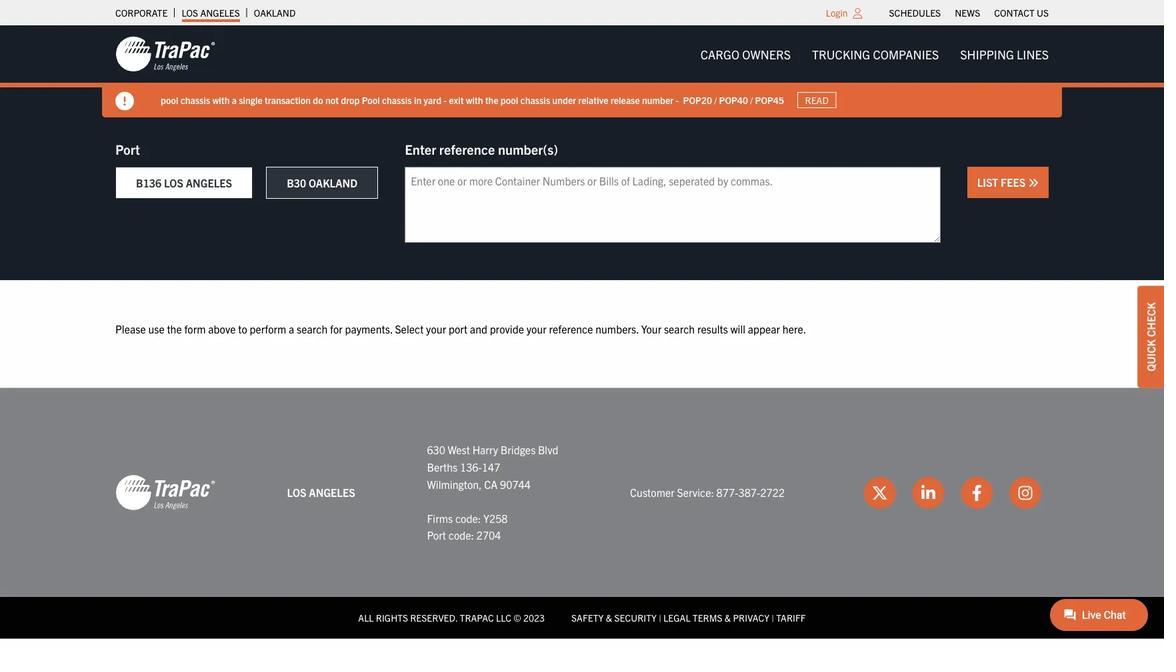 Task type: locate. For each thing, give the bounding box(es) containing it.
1 vertical spatial menu bar
[[690, 41, 1060, 68]]

0 vertical spatial los angeles image
[[115, 35, 216, 73]]

1 vertical spatial a
[[289, 322, 294, 335]]

1 horizontal spatial |
[[772, 612, 775, 624]]

0 horizontal spatial with
[[213, 94, 230, 106]]

with left 'single'
[[213, 94, 230, 106]]

630 west harry bridges blvd berths 136-147 wilmington, ca 90744
[[427, 443, 559, 491]]

los angeles
[[182, 7, 240, 19], [287, 486, 355, 499]]

chassis left 'single'
[[181, 94, 210, 106]]

reference left the numbers. at the right of the page
[[549, 322, 593, 335]]

1 vertical spatial oakland
[[309, 176, 358, 189]]

pop45
[[756, 94, 785, 106]]

oakland
[[254, 7, 296, 19], [309, 176, 358, 189]]

2 - from the left
[[676, 94, 679, 106]]

1 horizontal spatial with
[[466, 94, 483, 106]]

0 vertical spatial reference
[[440, 140, 495, 157]]

1 horizontal spatial pool
[[501, 94, 519, 106]]

2 / from the left
[[751, 94, 753, 106]]

0 vertical spatial oakland
[[254, 7, 296, 19]]

firms code:  y258 port code:  2704
[[427, 511, 508, 542]]

menu bar up shipping
[[883, 3, 1056, 22]]

menu bar
[[883, 3, 1056, 22], [690, 41, 1060, 68]]

port down firms
[[427, 528, 446, 542]]

your left the port
[[426, 322, 446, 335]]

rights
[[376, 612, 408, 624]]

list fees button
[[968, 167, 1049, 198]]

©
[[514, 612, 522, 624]]

firms
[[427, 511, 453, 525]]

1 with from the left
[[213, 94, 230, 106]]

0 horizontal spatial &
[[606, 612, 613, 624]]

0 horizontal spatial los angeles
[[182, 7, 240, 19]]

0 horizontal spatial oakland
[[254, 7, 296, 19]]

pool
[[161, 94, 178, 106], [501, 94, 519, 106]]

berths
[[427, 460, 458, 473]]

harry
[[473, 443, 498, 456]]

1 vertical spatial los angeles image
[[115, 474, 216, 511]]

los inside footer
[[287, 486, 307, 499]]

safety & security | legal terms & privacy | tariff
[[572, 612, 806, 624]]

login
[[826, 7, 848, 19]]

customer service: 877-387-2722
[[631, 486, 785, 499]]

check
[[1145, 302, 1158, 337]]

cargo owners
[[701, 46, 791, 61]]

read link
[[798, 92, 837, 108]]

1 horizontal spatial a
[[289, 322, 294, 335]]

2 horizontal spatial chassis
[[521, 94, 551, 106]]

/ right pop20
[[715, 94, 717, 106]]

your right provide
[[527, 322, 547, 335]]

/
[[715, 94, 717, 106], [751, 94, 753, 106]]

0 horizontal spatial -
[[444, 94, 447, 106]]

1 horizontal spatial port
[[427, 528, 446, 542]]

all rights reserved. trapac llc © 2023
[[358, 612, 545, 624]]

pool right solid image on the top of page
[[161, 94, 178, 106]]

2 search from the left
[[664, 322, 695, 335]]

1 - from the left
[[444, 94, 447, 106]]

1 horizontal spatial -
[[676, 94, 679, 106]]

solid image
[[1029, 177, 1039, 188]]

pool up the 'number(s)'
[[501, 94, 519, 106]]

1 vertical spatial reference
[[549, 322, 593, 335]]

a right perform
[[289, 322, 294, 335]]

port up b136
[[115, 140, 140, 157]]

code:
[[456, 511, 481, 525], [449, 528, 474, 542]]

1 horizontal spatial los angeles
[[287, 486, 355, 499]]

number(s)
[[498, 140, 559, 157]]

terms
[[693, 612, 723, 624]]

safety & security link
[[572, 612, 657, 624]]

2 vertical spatial los
[[287, 486, 307, 499]]

1 chassis from the left
[[181, 94, 210, 106]]

0 horizontal spatial port
[[115, 140, 140, 157]]

menu bar containing schedules
[[883, 3, 1056, 22]]

pool
[[362, 94, 380, 106]]

chassis left under
[[521, 94, 551, 106]]

read
[[806, 94, 829, 106]]

1 horizontal spatial the
[[486, 94, 499, 106]]

menu bar down light image
[[690, 41, 1060, 68]]

los angeles inside footer
[[287, 486, 355, 499]]

y258
[[484, 511, 508, 525]]

1 your from the left
[[426, 322, 446, 335]]

0 horizontal spatial /
[[715, 94, 717, 106]]

2 vertical spatial angeles
[[309, 486, 355, 499]]

| left the tariff
[[772, 612, 775, 624]]

with
[[213, 94, 230, 106], [466, 94, 483, 106]]

90744
[[500, 477, 531, 491]]

search left for
[[297, 322, 328, 335]]

3 chassis from the left
[[521, 94, 551, 106]]

1 horizontal spatial oakland
[[309, 176, 358, 189]]

1 vertical spatial port
[[427, 528, 446, 542]]

code: up 2704
[[456, 511, 481, 525]]

1 horizontal spatial chassis
[[382, 94, 412, 106]]

1 horizontal spatial search
[[664, 322, 695, 335]]

0 vertical spatial menu bar
[[883, 3, 1056, 22]]

a
[[232, 94, 237, 106], [289, 322, 294, 335]]

a inside banner
[[232, 94, 237, 106]]

0 horizontal spatial reference
[[440, 140, 495, 157]]

list fees
[[978, 175, 1029, 189]]

& right terms
[[725, 612, 731, 624]]

code: down firms
[[449, 528, 474, 542]]

1 vertical spatial los angeles
[[287, 486, 355, 499]]

port
[[115, 140, 140, 157], [427, 528, 446, 542]]

the
[[486, 94, 499, 106], [167, 322, 182, 335]]

- right the number
[[676, 94, 679, 106]]

results
[[698, 322, 729, 335]]

0 horizontal spatial search
[[297, 322, 328, 335]]

with right exit on the top left of the page
[[466, 94, 483, 106]]

here.
[[783, 322, 807, 335]]

1 pool from the left
[[161, 94, 178, 106]]

select
[[395, 322, 424, 335]]

b136 los angeles
[[136, 176, 232, 189]]

oakland right los angeles link
[[254, 7, 296, 19]]

legal terms & privacy link
[[664, 612, 770, 624]]

search
[[297, 322, 328, 335], [664, 322, 695, 335]]

chassis
[[181, 94, 210, 106], [382, 94, 412, 106], [521, 94, 551, 106]]

/ left pop45
[[751, 94, 753, 106]]

1 & from the left
[[606, 612, 613, 624]]

news link
[[956, 3, 981, 22]]

numbers.
[[596, 322, 639, 335]]

0 horizontal spatial your
[[426, 322, 446, 335]]

banner containing cargo owners
[[0, 25, 1165, 117]]

2722
[[761, 486, 785, 499]]

privacy
[[734, 612, 770, 624]]

& right safety
[[606, 612, 613, 624]]

trucking companies
[[813, 46, 940, 61]]

contact
[[995, 7, 1035, 19]]

los angeles image for footer containing 630 west harry bridges blvd
[[115, 474, 216, 511]]

2 & from the left
[[725, 612, 731, 624]]

search right your
[[664, 322, 695, 335]]

1 horizontal spatial your
[[527, 322, 547, 335]]

|
[[659, 612, 662, 624], [772, 612, 775, 624]]

| left legal at right
[[659, 612, 662, 624]]

a left 'single'
[[232, 94, 237, 106]]

quick check link
[[1138, 286, 1165, 388]]

los angeles image
[[115, 35, 216, 73], [115, 474, 216, 511]]

1 vertical spatial angeles
[[186, 176, 232, 189]]

please
[[115, 322, 146, 335]]

bridges
[[501, 443, 536, 456]]

provide
[[490, 322, 524, 335]]

use
[[148, 322, 165, 335]]

0 vertical spatial a
[[232, 94, 237, 106]]

387-
[[739, 486, 761, 499]]

0 horizontal spatial chassis
[[181, 94, 210, 106]]

los
[[182, 7, 198, 19], [164, 176, 183, 189], [287, 486, 307, 499]]

0 vertical spatial port
[[115, 140, 140, 157]]

banner
[[0, 25, 1165, 117]]

and
[[470, 322, 488, 335]]

2 los angeles image from the top
[[115, 474, 216, 511]]

0 vertical spatial angeles
[[200, 7, 240, 19]]

0 horizontal spatial a
[[232, 94, 237, 106]]

footer
[[0, 388, 1165, 639]]

0 horizontal spatial the
[[167, 322, 182, 335]]

oakland right b30
[[309, 176, 358, 189]]

appear
[[748, 322, 781, 335]]

1 horizontal spatial /
[[751, 94, 753, 106]]

147
[[482, 460, 501, 473]]

reference right enter
[[440, 140, 495, 157]]

1 horizontal spatial &
[[725, 612, 731, 624]]

los angeles image inside footer
[[115, 474, 216, 511]]

0 horizontal spatial pool
[[161, 94, 178, 106]]

2 | from the left
[[772, 612, 775, 624]]

- left exit on the top left of the page
[[444, 94, 447, 106]]

the right exit on the top left of the page
[[486, 94, 499, 106]]

tariff
[[777, 612, 806, 624]]

the right the use
[[167, 322, 182, 335]]

1 los angeles image from the top
[[115, 35, 216, 73]]

0 horizontal spatial |
[[659, 612, 662, 624]]

&
[[606, 612, 613, 624], [725, 612, 731, 624]]

llc
[[496, 612, 512, 624]]

chassis left in
[[382, 94, 412, 106]]



Task type: vqa. For each thing, say whether or not it's contained in the screenshot.
second search from the left
yes



Task type: describe. For each thing, give the bounding box(es) containing it.
quick
[[1145, 339, 1158, 372]]

Enter reference number(s) text field
[[405, 167, 941, 243]]

1 search from the left
[[297, 322, 328, 335]]

number
[[642, 94, 674, 106]]

pop40
[[720, 94, 749, 106]]

b30 oakland
[[287, 176, 358, 189]]

los angeles image for banner containing cargo owners
[[115, 35, 216, 73]]

trapac
[[460, 612, 494, 624]]

630
[[427, 443, 446, 456]]

please use the form above to perform a search for payments. select your port and provide your reference numbers. your search results will appear here.
[[115, 322, 807, 335]]

contact us link
[[995, 3, 1049, 22]]

2 pool from the left
[[501, 94, 519, 106]]

transaction
[[265, 94, 311, 106]]

pop20
[[684, 94, 713, 106]]

1 horizontal spatial reference
[[549, 322, 593, 335]]

b30
[[287, 176, 306, 189]]

quick check
[[1145, 302, 1158, 372]]

login link
[[826, 7, 848, 19]]

single
[[239, 94, 263, 106]]

menu bar containing cargo owners
[[690, 41, 1060, 68]]

0 vertical spatial los
[[182, 7, 198, 19]]

us
[[1037, 7, 1049, 19]]

b136
[[136, 176, 162, 189]]

2 with from the left
[[466, 94, 483, 106]]

above
[[208, 322, 236, 335]]

0 vertical spatial los angeles
[[182, 7, 240, 19]]

1 vertical spatial the
[[167, 322, 182, 335]]

shipping
[[961, 46, 1015, 61]]

will
[[731, 322, 746, 335]]

0 vertical spatial code:
[[456, 511, 481, 525]]

1 vertical spatial los
[[164, 176, 183, 189]]

enter
[[405, 140, 436, 157]]

1 | from the left
[[659, 612, 662, 624]]

contact us
[[995, 7, 1049, 19]]

fees
[[1001, 175, 1026, 189]]

0 vertical spatial the
[[486, 94, 499, 106]]

customer
[[631, 486, 675, 499]]

footer containing 630 west harry bridges blvd
[[0, 388, 1165, 639]]

1 / from the left
[[715, 94, 717, 106]]

under
[[553, 94, 577, 106]]

legal
[[664, 612, 691, 624]]

list
[[978, 175, 999, 189]]

cargo owners link
[[690, 41, 802, 68]]

to
[[238, 322, 247, 335]]

reserved.
[[410, 612, 458, 624]]

trucking companies link
[[802, 41, 950, 68]]

port inside the 'firms code:  y258 port code:  2704'
[[427, 528, 446, 542]]

your
[[642, 322, 662, 335]]

136-
[[460, 460, 482, 473]]

1 vertical spatial code:
[[449, 528, 474, 542]]

blvd
[[538, 443, 559, 456]]

shipping lines
[[961, 46, 1049, 61]]

cargo
[[701, 46, 740, 61]]

schedules link
[[890, 3, 942, 22]]

2023
[[524, 612, 545, 624]]

in
[[414, 94, 422, 106]]

2 chassis from the left
[[382, 94, 412, 106]]

wilmington,
[[427, 477, 482, 491]]

enter reference number(s)
[[405, 140, 559, 157]]

west
[[448, 443, 470, 456]]

solid image
[[115, 92, 134, 110]]

shipping lines link
[[950, 41, 1060, 68]]

light image
[[854, 8, 863, 19]]

perform
[[250, 322, 286, 335]]

2 your from the left
[[527, 322, 547, 335]]

payments.
[[345, 322, 393, 335]]

not
[[326, 94, 339, 106]]

owners
[[743, 46, 791, 61]]

corporate link
[[115, 3, 168, 22]]

drop
[[341, 94, 360, 106]]

trucking
[[813, 46, 871, 61]]

release
[[611, 94, 640, 106]]

do
[[313, 94, 323, 106]]

security
[[615, 612, 657, 624]]

schedules
[[890, 7, 942, 19]]

pool chassis with a single transaction  do not drop pool chassis in yard -  exit with the pool chassis under relative release number -  pop20 / pop40 / pop45
[[161, 94, 785, 106]]

877-
[[717, 486, 739, 499]]

yard
[[424, 94, 442, 106]]

angeles inside footer
[[309, 486, 355, 499]]

safety
[[572, 612, 604, 624]]

tariff link
[[777, 612, 806, 624]]

ca
[[485, 477, 498, 491]]

corporate
[[115, 7, 168, 19]]

lines
[[1017, 46, 1049, 61]]

relative
[[579, 94, 609, 106]]

2704
[[477, 528, 501, 542]]

form
[[184, 322, 206, 335]]

oakland link
[[254, 3, 296, 22]]

service:
[[678, 486, 715, 499]]



